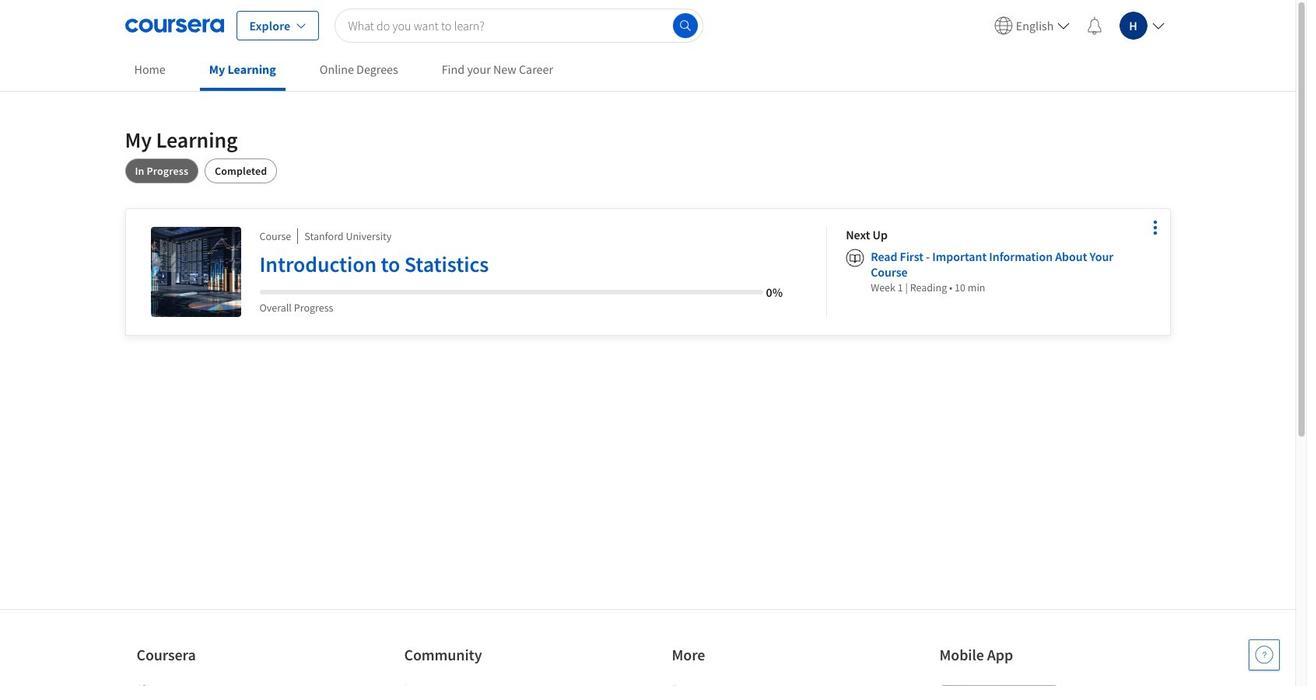 Task type: locate. For each thing, give the bounding box(es) containing it.
None search field
[[335, 8, 703, 42]]

3 list item from the left
[[672, 682, 804, 687]]

0 horizontal spatial list item
[[137, 682, 269, 687]]

1 horizontal spatial list item
[[404, 682, 536, 687]]

What do you want to learn? text field
[[335, 8, 703, 42]]

list item
[[137, 682, 269, 687], [404, 682, 536, 687], [672, 682, 804, 687]]

1 list item from the left
[[137, 682, 269, 687]]

coursera image
[[125, 13, 224, 38]]

tab list
[[125, 159, 1170, 184]]

2 horizontal spatial list item
[[672, 682, 804, 687]]



Task type: describe. For each thing, give the bounding box(es) containing it.
2 list item from the left
[[404, 682, 536, 687]]

more option for introduction to statistics image
[[1144, 217, 1166, 239]]

introduction to statistics image
[[151, 227, 241, 317]]

help center image
[[1255, 647, 1274, 665]]



Task type: vqa. For each thing, say whether or not it's contained in the screenshot.
3rd list item
yes



